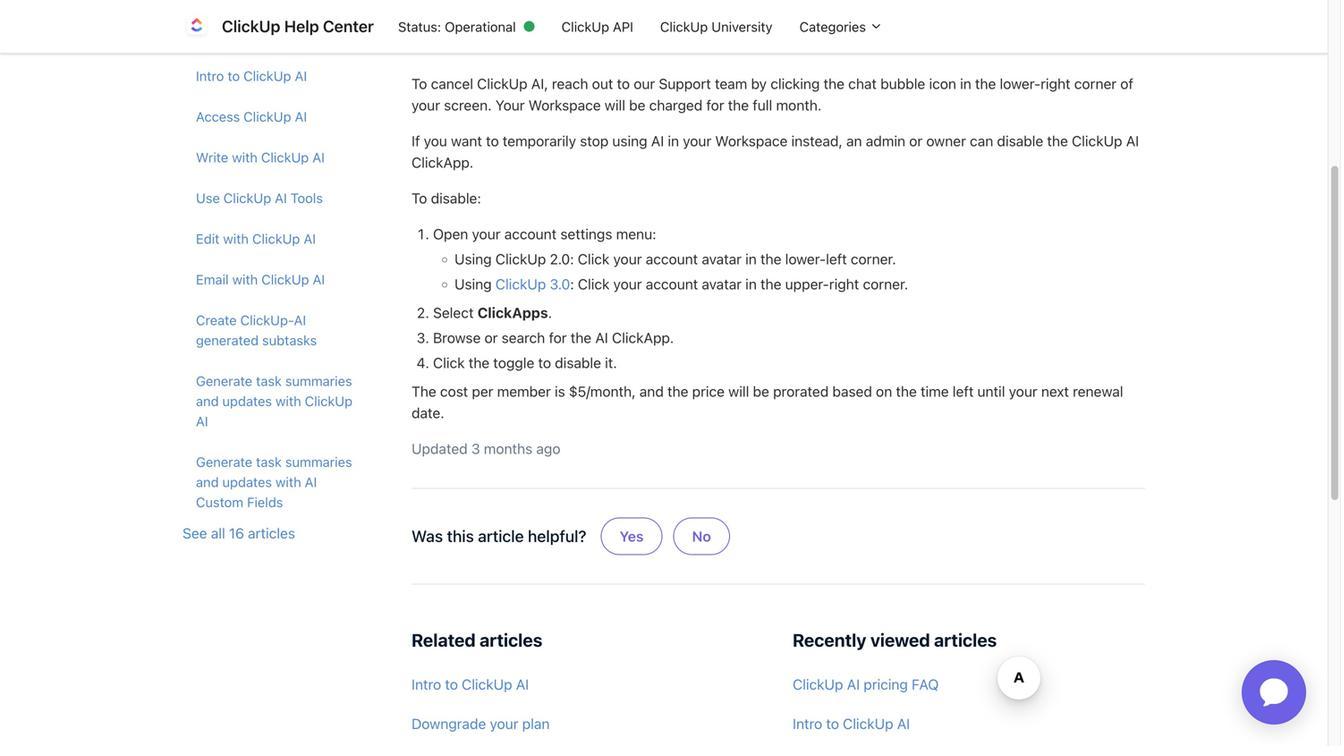 Task type: describe. For each thing, give the bounding box(es) containing it.
1 vertical spatial account
[[646, 251, 698, 268]]

or inside if you want to temporarily stop using ai in your workspace instead, an admin or owner can disable the clickup ai clickapp.
[[910, 133, 923, 150]]

0 horizontal spatial articles
[[248, 525, 295, 542]]

summaries for clickup
[[285, 373, 352, 389]]

edit with clickup ai
[[196, 231, 316, 247]]

settings
[[561, 226, 613, 243]]

clickapp. inside if you want to temporarily stop using ai in your workspace instead, an admin or owner can disable the clickup ai clickapp.
[[412, 154, 474, 171]]

generate task summaries and updates with ai custom fields
[[196, 454, 352, 510]]

temporarily
[[503, 133, 576, 150]]

it.
[[605, 354, 617, 371]]

1 vertical spatial intro to clickup ai
[[412, 676, 529, 693]]

1 using from the top
[[455, 251, 492, 268]]

university
[[712, 19, 773, 34]]

disable inside select clickapps . browse or search for the ai clickapp. click the toggle to disable it.
[[555, 354, 601, 371]]

per
[[472, 383, 494, 400]]

ai down tools
[[304, 231, 316, 247]]

clickup help center
[[222, 17, 374, 36]]

disable:
[[431, 190, 481, 207]]

for inside select clickapps . browse or search for the ai clickapp. click the toggle to disable it.
[[549, 329, 567, 346]]

plan
[[522, 716, 550, 733]]

disable inside if you want to temporarily stop using ai in your workspace instead, an admin or owner can disable the clickup ai clickapp.
[[997, 133, 1044, 150]]

clickup inside generate task summaries and updates with clickup ai
[[305, 393, 353, 409]]

updates for custom
[[222, 474, 272, 490]]

your
[[496, 97, 525, 114]]

email with clickup ai link
[[183, 263, 369, 296]]

ai inside select clickapps . browse or search for the ai clickapp. click the toggle to disable it.
[[595, 329, 608, 346]]

task inside the create a task or doc with clickup ai
[[251, 7, 277, 23]]

your inside to cancel clickup ai, reach out to our support team by clicking the chat bubble icon in the lower-right corner of your screen. your workspace will be charged for the full month.
[[412, 97, 440, 114]]

reach
[[552, 75, 588, 92]]

was this article helpful?
[[412, 527, 587, 546]]

clickup api
[[562, 19, 634, 34]]

clickup university
[[660, 19, 773, 34]]

1 vertical spatial click
[[578, 276, 610, 293]]

was
[[412, 527, 443, 546]]

email with clickup ai
[[196, 272, 325, 287]]

task for generate task summaries and updates with ai custom fields
[[256, 454, 282, 470]]

want
[[451, 133, 482, 150]]

ai down of
[[1127, 133, 1139, 150]]

a
[[240, 7, 248, 23]]

clickup ai pricing faq
[[793, 676, 939, 693]]

edit
[[196, 231, 220, 247]]

clickup inside email with clickup ai link
[[262, 272, 309, 287]]

screen.
[[444, 97, 492, 114]]

with right edit
[[223, 231, 249, 247]]

recently
[[793, 630, 867, 651]]

ai left tools
[[275, 190, 287, 206]]

to cancel clickup ai, reach out to our support team by clicking the chat bubble icon in the lower-right corner of your screen. your workspace will be charged for the full month.
[[412, 75, 1134, 114]]

the inside if you want to temporarily stop using ai in your workspace instead, an admin or owner can disable the clickup ai clickapp.
[[1048, 133, 1069, 150]]

updates for ai
[[222, 393, 272, 409]]

corner
[[1075, 75, 1117, 92]]

ai up tools
[[313, 150, 325, 165]]

search
[[502, 329, 545, 346]]

lower- inside open your account settings menu: using clickup 2.0: click your account avatar in the lower-left corner. using clickup 3.0 : click your account avatar in the upper-right corner.
[[785, 251, 826, 268]]

status: operational
[[398, 19, 516, 34]]

:
[[570, 276, 574, 293]]

updated 3 months ago
[[412, 440, 561, 457]]

clickup inside "clickup university" link
[[660, 19, 708, 34]]

access clickup ai
[[196, 109, 307, 124]]

support
[[659, 75, 711, 92]]

use
[[196, 190, 220, 206]]

clickup inside the use clickup ai tools link
[[224, 190, 271, 206]]

edit with clickup ai link
[[183, 222, 369, 256]]

.
[[548, 304, 552, 321]]

generated
[[196, 333, 259, 348]]

icon
[[929, 75, 957, 92]]

clickapps
[[478, 304, 548, 321]]

right inside open your account settings menu: using clickup 2.0: click your account avatar in the lower-left corner. using clickup 3.0 : click your account avatar in the upper-right corner.
[[829, 276, 859, 293]]

lower- inside to cancel clickup ai, reach out to our support team by clicking the chat bubble icon in the lower-right corner of your screen. your workspace will be charged for the full month.
[[1000, 75, 1041, 92]]

and for generate task summaries and updates with ai custom fields
[[196, 474, 219, 490]]

yes
[[620, 528, 644, 545]]

months
[[484, 440, 533, 457]]

open your account settings menu: using clickup 2.0: click your account avatar in the lower-left corner. using clickup 3.0 : click your account avatar in the upper-right corner.
[[433, 226, 909, 293]]

tools
[[291, 190, 323, 206]]

to down clickup ai pricing faq
[[826, 716, 839, 733]]

ai inside generate task summaries and updates with clickup ai
[[196, 414, 208, 429]]

generate for generate task summaries and updates with clickup ai
[[196, 373, 252, 389]]

operational
[[445, 19, 516, 34]]

2 using from the top
[[455, 276, 492, 293]]

downgrade your plan
[[412, 716, 550, 733]]

create a task or doc with clickup ai link
[[183, 0, 369, 52]]

clickup inside the create a task or doc with clickup ai
[[196, 27, 244, 43]]

0 vertical spatial corner.
[[851, 251, 896, 268]]

clickup-
[[240, 312, 294, 328]]

admin
[[866, 133, 906, 150]]

generate for generate task summaries and updates with ai custom fields
[[196, 454, 252, 470]]

group containing yes
[[597, 503, 734, 570]]

helpful?
[[528, 527, 587, 546]]

center
[[323, 17, 374, 36]]

2 avatar from the top
[[702, 276, 742, 293]]

renewal
[[1073, 383, 1124, 400]]

create clickup-ai generated subtasks
[[196, 312, 317, 348]]

intro to clickup ai for clickup
[[793, 716, 910, 733]]

on
[[876, 383, 893, 400]]

write with clickup ai
[[196, 150, 325, 165]]

status:
[[398, 19, 441, 34]]

clickup api link
[[548, 10, 647, 43]]

member
[[497, 383, 551, 400]]

to inside to cancel clickup ai, reach out to our support team by clicking the chat bubble icon in the lower-right corner of your screen. your workspace will be charged for the full month.
[[617, 75, 630, 92]]

and for generate task summaries and updates with clickup ai
[[196, 393, 219, 409]]

intro for create a task or doc with clickup ai
[[196, 68, 224, 84]]

use clickup ai tools
[[196, 190, 323, 206]]

can
[[970, 133, 994, 150]]

an
[[847, 133, 862, 150]]

clickapp. inside select clickapps . browse or search for the ai clickapp. click the toggle to disable it.
[[612, 329, 674, 346]]

ai inside the create a task or doc with clickup ai
[[247, 27, 260, 43]]

clicking
[[771, 75, 820, 92]]

to for to disable:
[[412, 190, 427, 207]]

price
[[692, 383, 725, 400]]

prorated
[[773, 383, 829, 400]]

workspace inside if you want to temporarily stop using ai in your workspace instead, an admin or owner can disable the clickup ai clickapp.
[[716, 133, 788, 150]]

1 horizontal spatial intro to clickup ai link
[[412, 667, 764, 703]]

fields
[[247, 495, 283, 510]]

if you want to temporarily stop using ai in your workspace instead, an admin or owner can disable the clickup ai clickapp.
[[412, 133, 1139, 171]]

cancel
[[431, 75, 473, 92]]

intro for clickup ai pricing faq
[[793, 716, 823, 733]]

1 horizontal spatial articles
[[480, 630, 543, 651]]

select
[[433, 304, 474, 321]]

you
[[424, 133, 447, 150]]

categories
[[800, 19, 870, 34]]

no
[[692, 528, 711, 545]]



Task type: locate. For each thing, give the bounding box(es) containing it.
clickup 3.0 link
[[496, 276, 570, 293]]

instead,
[[792, 133, 843, 150]]

2 create from the top
[[196, 312, 237, 328]]

2 vertical spatial intro
[[793, 716, 823, 733]]

articles up clickup ai pricing faq link
[[934, 630, 997, 651]]

0 horizontal spatial intro to clickup ai link
[[183, 59, 369, 93]]

write
[[196, 150, 228, 165]]

to right toggle
[[538, 354, 551, 371]]

1 vertical spatial clickapp.
[[612, 329, 674, 346]]

to inside select clickapps . browse or search for the ai clickapp. click the toggle to disable it.
[[538, 354, 551, 371]]

1 horizontal spatial intro to clickup ai
[[412, 676, 529, 693]]

browse
[[433, 329, 481, 346]]

ai left pricing
[[847, 676, 860, 693]]

0 vertical spatial generate
[[196, 373, 252, 389]]

1 vertical spatial task
[[256, 373, 282, 389]]

2 horizontal spatial intro to clickup ai
[[793, 716, 910, 733]]

to inside if you want to temporarily stop using ai in your workspace instead, an admin or owner can disable the clickup ai clickapp.
[[486, 133, 499, 150]]

viewed
[[871, 630, 930, 651]]

summaries inside generate task summaries and updates with ai custom fields
[[285, 454, 352, 470]]

intro to clickup ai
[[196, 68, 307, 84], [412, 676, 529, 693], [793, 716, 910, 733]]

right
[[1041, 75, 1071, 92], [829, 276, 859, 293]]

clickup inside edit with clickup ai link
[[252, 231, 300, 247]]

be left prorated
[[753, 383, 770, 400]]

with inside generate task summaries and updates with clickup ai
[[276, 393, 301, 409]]

all
[[211, 525, 225, 542]]

pricing
[[864, 676, 908, 693]]

see all 16 articles
[[183, 525, 295, 542]]

updated
[[412, 440, 468, 457]]

will right price
[[729, 383, 749, 400]]

1 vertical spatial workspace
[[716, 133, 788, 150]]

generate
[[196, 373, 252, 389], [196, 454, 252, 470]]

0 vertical spatial be
[[629, 97, 646, 114]]

next
[[1042, 383, 1069, 400]]

0 vertical spatial left
[[826, 251, 847, 268]]

1 horizontal spatial be
[[753, 383, 770, 400]]

create clickup-ai generated subtasks link
[[183, 303, 369, 357]]

clickapp. down 'you'
[[412, 154, 474, 171]]

1 horizontal spatial intro
[[412, 676, 441, 693]]

create left a
[[196, 7, 237, 23]]

ai down edit with clickup ai link
[[313, 272, 325, 287]]

menu:
[[616, 226, 657, 243]]

disable right can
[[997, 133, 1044, 150]]

see
[[183, 525, 207, 542]]

clickup help center link
[[183, 12, 385, 41]]

0 vertical spatial create
[[196, 7, 237, 23]]

1 vertical spatial generate
[[196, 454, 252, 470]]

1 vertical spatial right
[[829, 276, 859, 293]]

full
[[753, 97, 773, 114]]

and down generated
[[196, 393, 219, 409]]

be inside the cost per member is $5/month, and the price will be prorated based on the time left until your next renewal date.
[[753, 383, 770, 400]]

1 horizontal spatial right
[[1041, 75, 1071, 92]]

your
[[412, 97, 440, 114], [683, 133, 712, 150], [472, 226, 501, 243], [614, 251, 642, 268], [614, 276, 642, 293], [1009, 383, 1038, 400], [490, 716, 519, 733]]

1 vertical spatial to
[[412, 190, 427, 207]]

0 vertical spatial task
[[251, 7, 277, 23]]

upper-
[[786, 276, 829, 293]]

ai inside create clickup-ai generated subtasks
[[294, 312, 306, 328]]

ai,
[[531, 75, 548, 92]]

1 vertical spatial lower-
[[785, 251, 826, 268]]

be inside to cancel clickup ai, reach out to our support team by clicking the chat bubble icon in the lower-right corner of your screen. your workspace will be charged for the full month.
[[629, 97, 646, 114]]

2 vertical spatial intro to clickup ai
[[793, 716, 910, 733]]

task inside generate task summaries and updates with clickup ai
[[256, 373, 282, 389]]

intro to clickup ai up downgrade your plan
[[412, 676, 529, 693]]

yes button
[[601, 518, 663, 555]]

updates up fields
[[222, 474, 272, 490]]

to for to cancel clickup ai, reach out to our support team by clicking the chat bubble icon in the lower-right corner of your screen. your workspace will be charged for the full month.
[[412, 75, 427, 92]]

ai up custom
[[196, 414, 208, 429]]

clickup inside clickup help center link
[[222, 17, 280, 36]]

0 vertical spatial intro
[[196, 68, 224, 84]]

with inside the create a task or doc with clickup ai
[[325, 7, 350, 23]]

will inside to cancel clickup ai, reach out to our support team by clicking the chat bubble icon in the lower-right corner of your screen. your workspace will be charged for the full month.
[[605, 97, 626, 114]]

0 horizontal spatial be
[[629, 97, 646, 114]]

click down settings
[[578, 251, 610, 268]]

and up custom
[[196, 474, 219, 490]]

stop
[[580, 133, 609, 150]]

and right $5/month,
[[640, 383, 664, 400]]

group
[[597, 503, 734, 570]]

0 vertical spatial or
[[280, 7, 293, 23]]

clickup ai pricing faq link
[[793, 667, 1146, 703]]

to
[[228, 68, 240, 84], [617, 75, 630, 92], [486, 133, 499, 150], [538, 354, 551, 371], [445, 676, 458, 693], [826, 716, 839, 733]]

ai right using
[[651, 133, 664, 150]]

1 horizontal spatial clickapp.
[[612, 329, 674, 346]]

2.0:
[[550, 251, 574, 268]]

1 horizontal spatial left
[[953, 383, 974, 400]]

clickup help help center home page image
[[183, 12, 211, 41]]

2 vertical spatial intro to clickup ai link
[[793, 706, 1146, 742]]

0 horizontal spatial intro
[[196, 68, 224, 84]]

1 horizontal spatial workspace
[[716, 133, 788, 150]]

summaries
[[285, 373, 352, 389], [285, 454, 352, 470]]

0 vertical spatial workspace
[[529, 97, 601, 114]]

or inside the create a task or doc with clickup ai
[[280, 7, 293, 23]]

intro to clickup ai link for clickup
[[793, 706, 1146, 742]]

updates inside generate task summaries and updates with clickup ai
[[222, 393, 272, 409]]

1 vertical spatial avatar
[[702, 276, 742, 293]]

1 horizontal spatial disable
[[997, 133, 1044, 150]]

1 horizontal spatial or
[[485, 329, 498, 346]]

cost
[[440, 383, 468, 400]]

0 vertical spatial will
[[605, 97, 626, 114]]

2 vertical spatial or
[[485, 329, 498, 346]]

ai down pricing
[[897, 716, 910, 733]]

0 horizontal spatial for
[[549, 329, 567, 346]]

0 vertical spatial intro to clickup ai
[[196, 68, 307, 84]]

1 vertical spatial will
[[729, 383, 749, 400]]

create up generated
[[196, 312, 237, 328]]

16
[[229, 525, 244, 542]]

for down team
[[707, 97, 725, 114]]

0 horizontal spatial or
[[280, 7, 293, 23]]

application
[[1221, 639, 1328, 746]]

and inside the cost per member is $5/month, and the price will be prorated based on the time left until your next renewal date.
[[640, 383, 664, 400]]

2 updates from the top
[[222, 474, 272, 490]]

clickup inside if you want to temporarily stop using ai in your workspace instead, an admin or owner can disable the clickup ai clickapp.
[[1072, 133, 1123, 150]]

summaries down subtasks
[[285, 373, 352, 389]]

generate task summaries and updates with ai custom fields link
[[183, 445, 369, 519]]

doc
[[297, 7, 321, 23]]

0 vertical spatial to
[[412, 75, 427, 92]]

in inside if you want to temporarily stop using ai in your workspace instead, an admin or owner can disable the clickup ai clickapp.
[[668, 133, 679, 150]]

ai up plan
[[516, 676, 529, 693]]

for down .
[[549, 329, 567, 346]]

intro to clickup ai up access clickup ai
[[196, 68, 307, 84]]

1 summaries from the top
[[285, 373, 352, 389]]

recently viewed articles
[[793, 630, 997, 651]]

1 vertical spatial updates
[[222, 474, 272, 490]]

to inside to cancel clickup ai, reach out to our support team by clicking the chat bubble icon in the lower-right corner of your screen. your workspace will be charged for the full month.
[[412, 75, 427, 92]]

clickup inside clickup api link
[[562, 19, 609, 34]]

intro to clickup ai link for create
[[183, 59, 369, 93]]

summaries for ai
[[285, 454, 352, 470]]

api
[[613, 19, 634, 34]]

0 vertical spatial click
[[578, 251, 610, 268]]

2 generate from the top
[[196, 454, 252, 470]]

the
[[824, 75, 845, 92], [975, 75, 996, 92], [728, 97, 749, 114], [1048, 133, 1069, 150], [761, 251, 782, 268], [761, 276, 782, 293], [571, 329, 592, 346], [469, 354, 490, 371], [668, 383, 689, 400], [896, 383, 917, 400]]

ai down generate task summaries and updates with clickup ai link at the left of the page
[[305, 474, 317, 490]]

to up "access"
[[228, 68, 240, 84]]

2 horizontal spatial intro to clickup ai link
[[793, 706, 1146, 742]]

0 vertical spatial account
[[505, 226, 557, 243]]

out
[[592, 75, 613, 92]]

your inside the cost per member is $5/month, and the price will be prorated based on the time left until your next renewal date.
[[1009, 383, 1038, 400]]

ai inside generate task summaries and updates with ai custom fields
[[305, 474, 317, 490]]

with down subtasks
[[276, 393, 301, 409]]

with right doc
[[325, 7, 350, 23]]

workspace down 'full'
[[716, 133, 788, 150]]

to right out
[[617, 75, 630, 92]]

ai up the write with clickup ai link
[[295, 109, 307, 124]]

disable
[[997, 133, 1044, 150], [555, 354, 601, 371]]

intro to clickup ai for create
[[196, 68, 307, 84]]

if
[[412, 133, 420, 150]]

1 vertical spatial or
[[910, 133, 923, 150]]

task right a
[[251, 7, 277, 23]]

left inside open your account settings menu: using clickup 2.0: click your account avatar in the lower-left corner. using clickup 3.0 : click your account avatar in the upper-right corner.
[[826, 251, 847, 268]]

the cost per member is $5/month, and the price will be prorated based on the time left until your next renewal date.
[[412, 383, 1124, 422]]

to left "cancel"
[[412, 75, 427, 92]]

create a task or doc with clickup ai
[[196, 7, 350, 43]]

to left disable:
[[412, 190, 427, 207]]

our
[[634, 75, 655, 92]]

with right write
[[232, 150, 258, 165]]

1 horizontal spatial will
[[729, 383, 749, 400]]

create
[[196, 7, 237, 23], [196, 312, 237, 328]]

intro up "access"
[[196, 68, 224, 84]]

0 vertical spatial updates
[[222, 393, 272, 409]]

left left until at the right bottom of page
[[953, 383, 974, 400]]

task up fields
[[256, 454, 282, 470]]

0 horizontal spatial lower-
[[785, 251, 826, 268]]

with up fields
[[276, 474, 301, 490]]

1 vertical spatial summaries
[[285, 454, 352, 470]]

create for create a task or doc with clickup ai
[[196, 7, 237, 23]]

0 vertical spatial intro to clickup ai link
[[183, 59, 369, 93]]

1 generate from the top
[[196, 373, 252, 389]]

related articles
[[412, 630, 543, 651]]

1 avatar from the top
[[702, 251, 742, 268]]

1 vertical spatial intro to clickup ai link
[[412, 667, 764, 703]]

generate task summaries and updates with clickup ai link
[[183, 364, 369, 438]]

workspace inside to cancel clickup ai, reach out to our support team by clicking the chat bubble icon in the lower-right corner of your screen. your workspace will be charged for the full month.
[[529, 97, 601, 114]]

0 vertical spatial disable
[[997, 133, 1044, 150]]

task for generate task summaries and updates with clickup ai
[[256, 373, 282, 389]]

team
[[715, 75, 748, 92]]

articles down fields
[[248, 525, 295, 542]]

to disable:
[[412, 190, 481, 207]]

1 vertical spatial intro
[[412, 676, 441, 693]]

1 horizontal spatial for
[[707, 97, 725, 114]]

ai up it.
[[595, 329, 608, 346]]

clickapp. up it.
[[612, 329, 674, 346]]

for
[[707, 97, 725, 114], [549, 329, 567, 346]]

with
[[325, 7, 350, 23], [232, 150, 258, 165], [223, 231, 249, 247], [232, 272, 258, 287], [276, 393, 301, 409], [276, 474, 301, 490]]

faq
[[912, 676, 939, 693]]

create inside the create a task or doc with clickup ai
[[196, 7, 237, 23]]

downgrade
[[412, 716, 486, 733]]

generate up custom
[[196, 454, 252, 470]]

date.
[[412, 405, 445, 422]]

click inside select clickapps . browse or search for the ai clickapp. click the toggle to disable it.
[[433, 354, 465, 371]]

disable left it.
[[555, 354, 601, 371]]

intro down clickup ai pricing faq
[[793, 716, 823, 733]]

time
[[921, 383, 949, 400]]

using up select
[[455, 276, 492, 293]]

open
[[433, 226, 468, 243]]

lower- up upper-
[[785, 251, 826, 268]]

clickup inside clickup ai pricing faq link
[[793, 676, 843, 693]]

write with clickup ai link
[[183, 141, 369, 174]]

this
[[447, 527, 474, 546]]

generate inside generate task summaries and updates with ai custom fields
[[196, 454, 252, 470]]

chat
[[849, 75, 877, 92]]

will
[[605, 97, 626, 114], [729, 383, 749, 400]]

with inside generate task summaries and updates with ai custom fields
[[276, 474, 301, 490]]

intro up downgrade
[[412, 676, 441, 693]]

generate down generated
[[196, 373, 252, 389]]

1 vertical spatial corner.
[[863, 276, 909, 293]]

1 vertical spatial disable
[[555, 354, 601, 371]]

downgrade your plan link
[[412, 706, 764, 742]]

workspace down reach
[[529, 97, 601, 114]]

0 vertical spatial summaries
[[285, 373, 352, 389]]

will down out
[[605, 97, 626, 114]]

based
[[833, 383, 873, 400]]

task inside generate task summaries and updates with ai custom fields
[[256, 454, 282, 470]]

to up downgrade
[[445, 676, 458, 693]]

help
[[284, 17, 319, 36]]

clickapp.
[[412, 154, 474, 171], [612, 329, 674, 346]]

0 horizontal spatial clickapp.
[[412, 154, 474, 171]]

2 horizontal spatial intro
[[793, 716, 823, 733]]

click down the browse
[[433, 354, 465, 371]]

0 horizontal spatial intro to clickup ai
[[196, 68, 307, 84]]

intro to clickup ai link down clickup ai pricing faq link
[[793, 706, 1146, 742]]

summaries down generate task summaries and updates with clickup ai link at the left of the page
[[285, 454, 352, 470]]

ai down a
[[247, 27, 260, 43]]

0 horizontal spatial disable
[[555, 354, 601, 371]]

0 vertical spatial avatar
[[702, 251, 742, 268]]

custom
[[196, 495, 244, 510]]

2 vertical spatial task
[[256, 454, 282, 470]]

1 horizontal spatial lower-
[[1000, 75, 1041, 92]]

email
[[196, 272, 229, 287]]

create for create clickup-ai generated subtasks
[[196, 312, 237, 328]]

0 vertical spatial right
[[1041, 75, 1071, 92]]

articles right related
[[480, 630, 543, 651]]

left inside the cost per member is $5/month, and the price will be prorated based on the time left until your next renewal date.
[[953, 383, 974, 400]]

1 vertical spatial create
[[196, 312, 237, 328]]

or inside select clickapps . browse or search for the ai clickapp. click the toggle to disable it.
[[485, 329, 498, 346]]

1 vertical spatial using
[[455, 276, 492, 293]]

is
[[555, 383, 565, 400]]

2 horizontal spatial articles
[[934, 630, 997, 651]]

1 updates from the top
[[222, 393, 272, 409]]

clickup inside to cancel clickup ai, reach out to our support team by clicking the chat bubble icon in the lower-right corner of your screen. your workspace will be charged for the full month.
[[477, 75, 528, 92]]

1 to from the top
[[412, 75, 427, 92]]

intro to clickup ai link up the downgrade your plan link
[[412, 667, 764, 703]]

ai up subtasks
[[294, 312, 306, 328]]

the
[[412, 383, 437, 400]]

0 horizontal spatial left
[[826, 251, 847, 268]]

2 horizontal spatial or
[[910, 133, 923, 150]]

create inside create clickup-ai generated subtasks
[[196, 312, 237, 328]]

clickup inside the write with clickup ai link
[[261, 150, 309, 165]]

1 create from the top
[[196, 7, 237, 23]]

clickup inside access clickup ai link
[[244, 109, 291, 124]]

click right : on the top left
[[578, 276, 610, 293]]

using down open
[[455, 251, 492, 268]]

0 horizontal spatial right
[[829, 276, 859, 293]]

task down subtasks
[[256, 373, 282, 389]]

and inside generate task summaries and updates with ai custom fields
[[196, 474, 219, 490]]

lower- left corner
[[1000, 75, 1041, 92]]

with right email
[[232, 272, 258, 287]]

your inside if you want to temporarily stop using ai in your workspace instead, an admin or owner can disable the clickup ai clickapp.
[[683, 133, 712, 150]]

summaries inside generate task summaries and updates with clickup ai
[[285, 373, 352, 389]]

1 vertical spatial left
[[953, 383, 974, 400]]

0 vertical spatial lower-
[[1000, 75, 1041, 92]]

0 vertical spatial clickapp.
[[412, 154, 474, 171]]

intro to clickup ai down clickup ai pricing faq
[[793, 716, 910, 733]]

0 vertical spatial using
[[455, 251, 492, 268]]

for inside to cancel clickup ai, reach out to our support team by clicking the chat bubble icon in the lower-right corner of your screen. your workspace will be charged for the full month.
[[707, 97, 725, 114]]

and inside generate task summaries and updates with clickup ai
[[196, 393, 219, 409]]

access
[[196, 109, 240, 124]]

1 vertical spatial for
[[549, 329, 567, 346]]

intro to clickup ai link up access clickup ai link
[[183, 59, 369, 93]]

2 vertical spatial click
[[433, 354, 465, 371]]

updates inside generate task summaries and updates with ai custom fields
[[222, 474, 272, 490]]

no button
[[674, 518, 730, 555]]

2 to from the top
[[412, 190, 427, 207]]

generate inside generate task summaries and updates with clickup ai
[[196, 373, 252, 389]]

to right the want
[[486, 133, 499, 150]]

ai up access clickup ai link
[[295, 68, 307, 84]]

be down our
[[629, 97, 646, 114]]

2 vertical spatial account
[[646, 276, 698, 293]]

ai
[[247, 27, 260, 43], [295, 68, 307, 84], [295, 109, 307, 124], [651, 133, 664, 150], [1127, 133, 1139, 150], [313, 150, 325, 165], [275, 190, 287, 206], [304, 231, 316, 247], [313, 272, 325, 287], [294, 312, 306, 328], [595, 329, 608, 346], [196, 414, 208, 429], [305, 474, 317, 490], [516, 676, 529, 693], [847, 676, 860, 693], [897, 716, 910, 733]]

updates down generated
[[222, 393, 272, 409]]

0 horizontal spatial will
[[605, 97, 626, 114]]

will inside the cost per member is $5/month, and the price will be prorated based on the time left until your next renewal date.
[[729, 383, 749, 400]]

intro
[[196, 68, 224, 84], [412, 676, 441, 693], [793, 716, 823, 733]]

left up upper-
[[826, 251, 847, 268]]

1 vertical spatial be
[[753, 383, 770, 400]]

0 horizontal spatial workspace
[[529, 97, 601, 114]]

in inside to cancel clickup ai, reach out to our support team by clicking the chat bubble icon in the lower-right corner of your screen. your workspace will be charged for the full month.
[[960, 75, 972, 92]]

lower-
[[1000, 75, 1041, 92], [785, 251, 826, 268]]

0 vertical spatial for
[[707, 97, 725, 114]]

right inside to cancel clickup ai, reach out to our support team by clicking the chat bubble icon in the lower-right corner of your screen. your workspace will be charged for the full month.
[[1041, 75, 1071, 92]]

2 summaries from the top
[[285, 454, 352, 470]]

subtasks
[[262, 333, 317, 348]]



Task type: vqa. For each thing, say whether or not it's contained in the screenshot.
the middle Intro
yes



